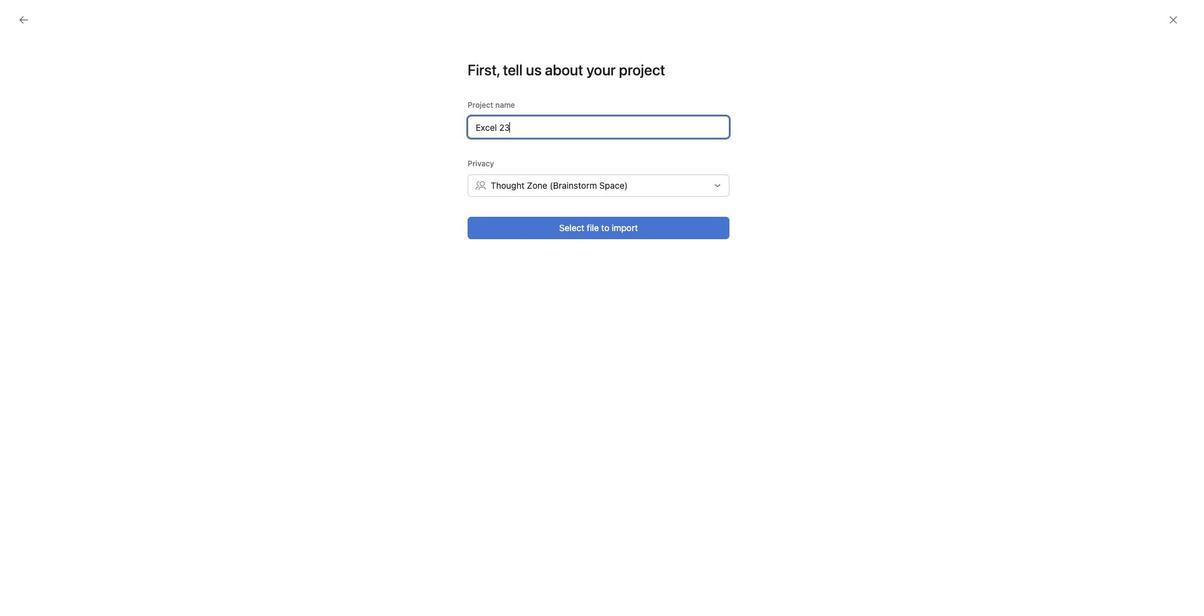 Task type: locate. For each thing, give the bounding box(es) containing it.
None text field
[[468, 116, 730, 138]]

list item
[[694, 516, 726, 547]]

hide sidebar image
[[16, 10, 26, 20]]

go back image
[[19, 15, 29, 25]]

close image
[[1169, 15, 1179, 25]]



Task type: vqa. For each thing, say whether or not it's contained in the screenshot.
Cross-
no



